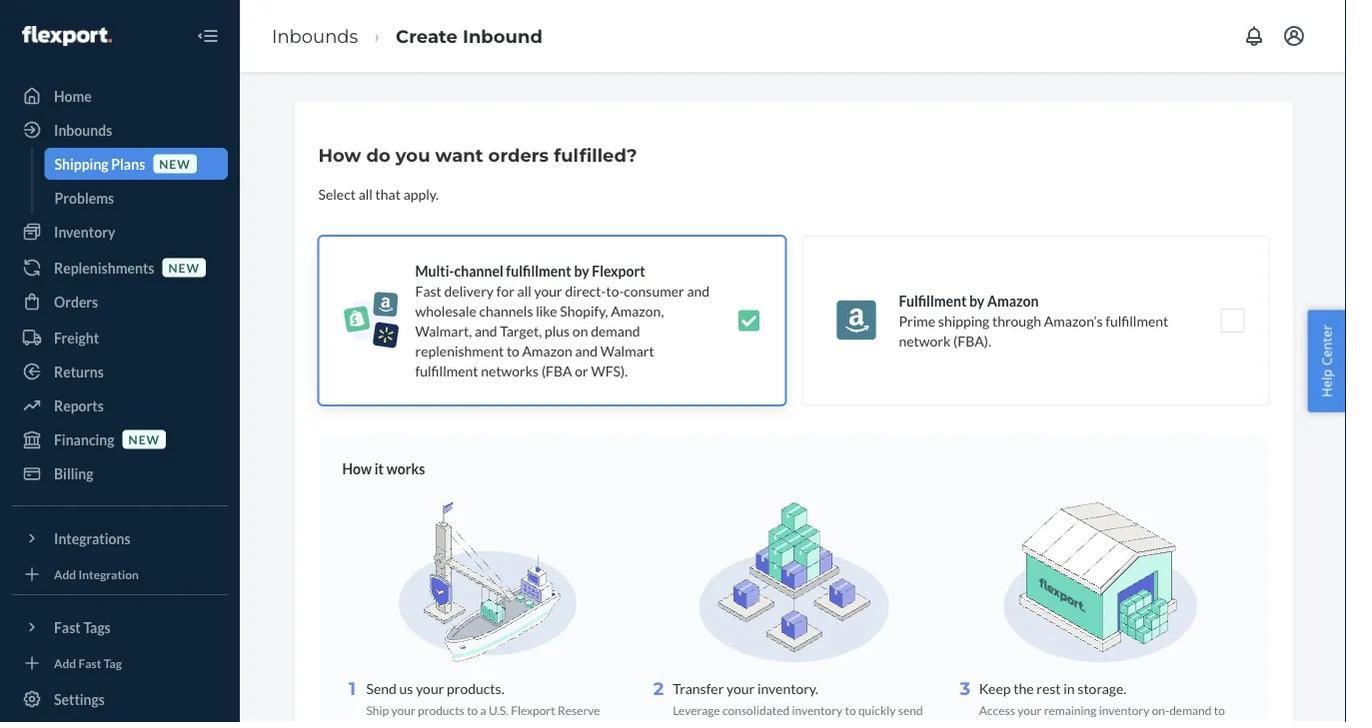 Task type: vqa. For each thing, say whether or not it's contained in the screenshot.
inventory "link"
yes



Task type: locate. For each thing, give the bounding box(es) containing it.
1 horizontal spatial inbounds
[[272, 25, 358, 47]]

and right consumer
[[687, 282, 710, 299]]

open account menu image
[[1282, 24, 1306, 48]]

stock inside 2 transfer your inventory. leverage consolidated inventory to quickly send stock to flexport's dtc fulfillment network
[[673, 721, 701, 723]]

direct-
[[565, 282, 606, 299]]

0 vertical spatial by
[[574, 262, 589, 279]]

do
[[366, 144, 391, 166]]

flexport logo image
[[22, 26, 112, 46]]

flexport inside 'send us your products. ship your products to a u.s. flexport reserve storage facility close to flexport, amazon, an'
[[511, 704, 555, 718]]

a
[[480, 704, 486, 718], [1212, 721, 1218, 723]]

in
[[1064, 680, 1075, 697]]

inbounds inside breadcrumbs navigation
[[272, 25, 358, 47]]

1 vertical spatial demand
[[1169, 704, 1212, 718]]

problems link
[[44, 182, 228, 214]]

your up storage
[[391, 704, 415, 718]]

reports link
[[12, 390, 228, 422]]

all left "that"
[[358, 185, 373, 202]]

fast left tag
[[78, 656, 101, 671]]

flexport up to-
[[592, 262, 645, 279]]

add for add fast tag
[[54, 656, 76, 671]]

shopify,
[[560, 302, 608, 319]]

0 horizontal spatial inventory
[[792, 704, 843, 718]]

stock
[[673, 721, 701, 723], [1163, 721, 1191, 723]]

wfs).
[[591, 362, 628, 379]]

fulfillment up like
[[506, 262, 571, 279]]

0 vertical spatial amazon,
[[611, 302, 664, 319]]

1 inventory from the left
[[792, 704, 843, 718]]

add
[[54, 567, 76, 582], [54, 656, 76, 671]]

0 horizontal spatial amazon
[[522, 342, 572, 359]]

shipping
[[54, 155, 109, 172]]

new right plans
[[159, 156, 191, 171]]

new up orders link
[[168, 260, 200, 275]]

inventory down storage.
[[1099, 704, 1150, 718]]

all inside multi-channel fulfillment by flexport fast delivery for all your direct-to-consumer and wholesale channels like shopify, amazon, walmart, and target, plus on demand replenishment to amazon and walmart fulfillment networks (fba or wfs).
[[517, 282, 532, 299]]

1 horizontal spatial inventory
[[1099, 704, 1150, 718]]

add integration
[[54, 567, 139, 582]]

your up like
[[534, 282, 562, 299]]

target,
[[500, 322, 542, 339]]

storage
[[366, 721, 407, 723]]

0 vertical spatial for
[[496, 282, 515, 299]]

and up or
[[575, 342, 598, 359]]

inbound
[[463, 25, 543, 47]]

1 horizontal spatial all
[[517, 282, 532, 299]]

help center button
[[1308, 310, 1346, 413]]

fulfillment right amazon's
[[1106, 312, 1169, 329]]

0 horizontal spatial flexport
[[511, 704, 555, 718]]

replenishment
[[415, 342, 504, 359]]

0 vertical spatial amazon
[[987, 292, 1039, 309]]

for inside multi-channel fulfillment by flexport fast delivery for all your direct-to-consumer and wholesale channels like shopify, amazon, walmart, and target, plus on demand replenishment to amazon and walmart fulfillment networks (fba or wfs).
[[496, 282, 515, 299]]

fast left "tags"
[[54, 619, 81, 636]]

flexport
[[592, 262, 645, 279], [511, 704, 555, 718]]

amazon, down "reserve" on the left of page
[[539, 721, 584, 723]]

add left integration
[[54, 567, 76, 582]]

1 horizontal spatial for
[[1194, 721, 1209, 723]]

0 vertical spatial demand
[[591, 322, 640, 339]]

access
[[979, 704, 1015, 718]]

add fast tag
[[54, 656, 122, 671]]

send
[[898, 704, 923, 718]]

products.
[[447, 680, 504, 697]]

0 horizontal spatial demand
[[591, 322, 640, 339]]

billing
[[54, 465, 93, 482]]

keep
[[979, 680, 1011, 697]]

0 vertical spatial all
[[358, 185, 373, 202]]

2 vertical spatial new
[[129, 432, 160, 447]]

1 vertical spatial by
[[970, 292, 985, 309]]

u.s.
[[489, 704, 509, 718]]

1 horizontal spatial a
[[1212, 721, 1218, 723]]

1 horizontal spatial amazon
[[987, 292, 1039, 309]]

3 keep the rest in storage. access your remaining inventory on-demand to replenish fulfillment and wholesale stock for a lo
[[960, 678, 1239, 723]]

1 horizontal spatial stock
[[1163, 721, 1191, 723]]

home
[[54, 87, 92, 104]]

send
[[366, 680, 397, 697]]

on-
[[1152, 704, 1170, 718]]

demand
[[591, 322, 640, 339], [1169, 704, 1212, 718]]

1 vertical spatial for
[[1194, 721, 1209, 723]]

1 vertical spatial amazon,
[[539, 721, 584, 723]]

inventory.
[[758, 680, 819, 697]]

1 horizontal spatial wholesale
[[1108, 721, 1161, 723]]

help
[[1318, 369, 1336, 398]]

storage.
[[1078, 680, 1127, 697]]

0 horizontal spatial amazon,
[[539, 721, 584, 723]]

2 inventory from the left
[[1099, 704, 1150, 718]]

2 add from the top
[[54, 656, 76, 671]]

integration
[[78, 567, 139, 582]]

all up channels
[[517, 282, 532, 299]]

to
[[507, 342, 520, 359], [467, 704, 478, 718], [845, 704, 856, 718], [1214, 704, 1225, 718], [476, 721, 487, 723], [703, 721, 714, 723]]

it
[[375, 460, 384, 477]]

new down reports link
[[129, 432, 160, 447]]

how left it
[[342, 460, 372, 477]]

amazon up through
[[987, 292, 1039, 309]]

your inside 2 transfer your inventory. leverage consolidated inventory to quickly send stock to flexport's dtc fulfillment network
[[727, 680, 755, 697]]

1 vertical spatial inbounds link
[[12, 114, 228, 146]]

your down the
[[1018, 704, 1042, 718]]

and down channels
[[475, 322, 497, 339]]

3
[[960, 678, 971, 700]]

1 horizontal spatial demand
[[1169, 704, 1212, 718]]

fast
[[415, 282, 442, 299], [54, 619, 81, 636], [78, 656, 101, 671]]

inventory inside 3 keep the rest in storage. access your remaining inventory on-demand to replenish fulfillment and wholesale stock for a lo
[[1099, 704, 1150, 718]]

how left do
[[318, 144, 361, 166]]

how for how do you want orders fulfilled?
[[318, 144, 361, 166]]

0 vertical spatial fast
[[415, 282, 442, 299]]

1 vertical spatial how
[[342, 460, 372, 477]]

0 horizontal spatial wholesale
[[415, 302, 477, 319]]

delivery
[[444, 282, 494, 299]]

inbounds
[[272, 25, 358, 47], [54, 121, 112, 138]]

1 vertical spatial a
[[1212, 721, 1218, 723]]

amazon, inside 'send us your products. ship your products to a u.s. flexport reserve storage facility close to flexport, amazon, an'
[[539, 721, 584, 723]]

center
[[1318, 325, 1336, 366]]

wholesale
[[415, 302, 477, 319], [1108, 721, 1161, 723]]

fulfillment inside 2 transfer your inventory. leverage consolidated inventory to quickly send stock to flexport's dtc fulfillment network
[[797, 721, 851, 723]]

1 horizontal spatial by
[[970, 292, 985, 309]]

flexport up flexport,
[[511, 704, 555, 718]]

to right on-
[[1214, 704, 1225, 718]]

how it works
[[342, 460, 425, 477]]

for
[[496, 282, 515, 299], [1194, 721, 1209, 723]]

0 vertical spatial add
[[54, 567, 76, 582]]

your inside 3 keep the rest in storage. access your remaining inventory on-demand to replenish fulfillment and wholesale stock for a lo
[[1018, 704, 1042, 718]]

how for how it works
[[342, 460, 372, 477]]

by inside multi-channel fulfillment by flexport fast delivery for all your direct-to-consumer and wholesale channels like shopify, amazon, walmart, and target, plus on demand replenishment to amazon and walmart fulfillment networks (fba or wfs).
[[574, 262, 589, 279]]

wholesale up walmart,
[[415, 302, 477, 319]]

stock down on-
[[1163, 721, 1191, 723]]

add integration link
[[12, 563, 228, 587]]

and down the remaining
[[1087, 721, 1106, 723]]

1 stock from the left
[[673, 721, 701, 723]]

fulfillment right dtc
[[797, 721, 851, 723]]

0 horizontal spatial stock
[[673, 721, 701, 723]]

1 vertical spatial flexport
[[511, 704, 555, 718]]

create inbound
[[396, 25, 543, 47]]

to up the networks
[[507, 342, 520, 359]]

integrations button
[[12, 523, 228, 555]]

0 vertical spatial inbounds
[[272, 25, 358, 47]]

fast down multi-
[[415, 282, 442, 299]]

0 vertical spatial new
[[159, 156, 191, 171]]

add up settings
[[54, 656, 76, 671]]

amazon up (fba
[[522, 342, 572, 359]]

by up direct-
[[574, 262, 589, 279]]

0 horizontal spatial inbounds
[[54, 121, 112, 138]]

your up consolidated
[[727, 680, 755, 697]]

amazon
[[987, 292, 1039, 309], [522, 342, 572, 359]]

1 vertical spatial add
[[54, 656, 76, 671]]

0 vertical spatial how
[[318, 144, 361, 166]]

0 vertical spatial inbounds link
[[272, 25, 358, 47]]

your
[[534, 282, 562, 299], [416, 680, 444, 697], [727, 680, 755, 697], [391, 704, 415, 718], [1018, 704, 1042, 718]]

inventory up dtc
[[792, 704, 843, 718]]

2 transfer your inventory. leverage consolidated inventory to quickly send stock to flexport's dtc fulfillment network
[[653, 678, 928, 723]]

1 vertical spatial amazon
[[522, 342, 572, 359]]

1 vertical spatial all
[[517, 282, 532, 299]]

1 vertical spatial new
[[168, 260, 200, 275]]

0 horizontal spatial for
[[496, 282, 515, 299]]

amazon's
[[1044, 312, 1103, 329]]

financing
[[54, 431, 115, 448]]

2 vertical spatial fast
[[78, 656, 101, 671]]

fulfillment down the remaining
[[1030, 721, 1084, 723]]

1 add from the top
[[54, 567, 76, 582]]

1 vertical spatial wholesale
[[1108, 721, 1161, 723]]

0 horizontal spatial by
[[574, 262, 589, 279]]

amazon, down consumer
[[611, 302, 664, 319]]

wholesale down on-
[[1108, 721, 1161, 723]]

inbounds link
[[272, 25, 358, 47], [12, 114, 228, 146]]

0 horizontal spatial a
[[480, 704, 486, 718]]

inventory
[[792, 704, 843, 718], [1099, 704, 1150, 718]]

multi-
[[415, 262, 454, 279]]

stock down leverage
[[673, 721, 701, 723]]

by up 'shipping'
[[970, 292, 985, 309]]

0 vertical spatial wholesale
[[415, 302, 477, 319]]

1 horizontal spatial amazon,
[[611, 302, 664, 319]]

fulfillment
[[506, 262, 571, 279], [1106, 312, 1169, 329], [415, 362, 478, 379], [797, 721, 851, 723], [1030, 721, 1084, 723]]

multi-channel fulfillment by flexport fast delivery for all your direct-to-consumer and wholesale channels like shopify, amazon, walmart, and target, plus on demand replenishment to amazon and walmart fulfillment networks (fba or wfs).
[[415, 262, 710, 379]]

settings link
[[12, 684, 228, 716]]

apply.
[[403, 185, 439, 202]]

fast tags
[[54, 619, 111, 636]]

your inside multi-channel fulfillment by flexport fast delivery for all your direct-to-consumer and wholesale channels like shopify, amazon, walmart, and target, plus on demand replenishment to amazon and walmart fulfillment networks (fba or wfs).
[[534, 282, 562, 299]]

2 stock from the left
[[1163, 721, 1191, 723]]

0 vertical spatial flexport
[[592, 262, 645, 279]]

1 vertical spatial fast
[[54, 619, 81, 636]]

1 horizontal spatial inbounds link
[[272, 25, 358, 47]]

1 horizontal spatial flexport
[[592, 262, 645, 279]]

0 vertical spatial a
[[480, 704, 486, 718]]



Task type: describe. For each thing, give the bounding box(es) containing it.
you
[[396, 144, 430, 166]]

us
[[399, 680, 413, 697]]

help center
[[1318, 325, 1336, 398]]

want
[[435, 144, 483, 166]]

fulfillment by amazon prime shipping through amazon's fulfillment network (fba).
[[899, 292, 1169, 349]]

rest
[[1037, 680, 1061, 697]]

flexport,
[[490, 721, 537, 723]]

close
[[447, 721, 474, 723]]

consumer
[[624, 282, 684, 299]]

freight link
[[12, 322, 228, 354]]

transfer
[[673, 680, 724, 697]]

how do you want orders fulfilled?
[[318, 144, 637, 166]]

plus
[[545, 322, 570, 339]]

tags
[[83, 619, 111, 636]]

settings
[[54, 691, 105, 708]]

that
[[375, 185, 401, 202]]

to-
[[606, 282, 624, 299]]

works
[[387, 460, 425, 477]]

flexport's
[[717, 721, 769, 723]]

returns
[[54, 363, 104, 380]]

a inside 3 keep the rest in storage. access your remaining inventory on-demand to replenish fulfillment and wholesale stock for a lo
[[1212, 721, 1218, 723]]

create inbound link
[[396, 25, 543, 47]]

demand inside multi-channel fulfillment by flexport fast delivery for all your direct-to-consumer and wholesale channels like shopify, amazon, walmart, and target, plus on demand replenishment to amazon and walmart fulfillment networks (fba or wfs).
[[591, 322, 640, 339]]

reports
[[54, 397, 104, 414]]

fulfillment down replenishment
[[415, 362, 478, 379]]

remaining
[[1044, 704, 1097, 718]]

inventory inside 2 transfer your inventory. leverage consolidated inventory to quickly send stock to flexport's dtc fulfillment network
[[792, 704, 843, 718]]

inventory
[[54, 223, 115, 240]]

channel
[[454, 262, 503, 279]]

orders
[[54, 293, 98, 310]]

new for shipping plans
[[159, 156, 191, 171]]

fast inside fast tags dropdown button
[[54, 619, 81, 636]]

problems
[[54, 189, 114, 206]]

walmart
[[601, 342, 654, 359]]

replenishments
[[54, 259, 154, 276]]

0 horizontal spatial all
[[358, 185, 373, 202]]

fast inside add fast tag link
[[78, 656, 101, 671]]

through
[[992, 312, 1042, 329]]

network
[[899, 332, 951, 349]]

products
[[418, 704, 465, 718]]

to up close
[[467, 704, 478, 718]]

networks
[[481, 362, 539, 379]]

new for financing
[[129, 432, 160, 447]]

wholesale inside 3 keep the rest in storage. access your remaining inventory on-demand to replenish fulfillment and wholesale stock for a lo
[[1108, 721, 1161, 723]]

check square image
[[737, 309, 761, 333]]

or
[[575, 362, 588, 379]]

1 vertical spatial inbounds
[[54, 121, 112, 138]]

to down leverage
[[703, 721, 714, 723]]

(fba).
[[954, 332, 991, 349]]

channels
[[479, 302, 533, 319]]

close navigation image
[[196, 24, 220, 48]]

dtc
[[771, 721, 795, 723]]

shipping plans
[[54, 155, 145, 172]]

create
[[396, 25, 458, 47]]

leverage
[[673, 704, 720, 718]]

fast tags button
[[12, 612, 228, 644]]

shipping
[[938, 312, 990, 329]]

orders link
[[12, 286, 228, 318]]

0 horizontal spatial inbounds link
[[12, 114, 228, 146]]

breadcrumbs navigation
[[256, 7, 559, 65]]

and inside 3 keep the rest in storage. access your remaining inventory on-demand to replenish fulfillment and wholesale stock for a lo
[[1087, 721, 1106, 723]]

returns link
[[12, 356, 228, 388]]

add for add integration
[[54, 567, 76, 582]]

billing link
[[12, 458, 228, 490]]

flexport inside multi-channel fulfillment by flexport fast delivery for all your direct-to-consumer and wholesale channels like shopify, amazon, walmart, and target, plus on demand replenishment to amazon and walmart fulfillment networks (fba or wfs).
[[592, 262, 645, 279]]

select
[[318, 185, 356, 202]]

reserve
[[558, 704, 600, 718]]

add fast tag link
[[12, 652, 228, 676]]

fulfillment
[[899, 292, 967, 309]]

prime
[[899, 312, 936, 329]]

amazon inside multi-channel fulfillment by flexport fast delivery for all your direct-to-consumer and wholesale channels like shopify, amazon, walmart, and target, plus on demand replenishment to amazon and walmart fulfillment networks (fba or wfs).
[[522, 342, 572, 359]]

consolidated
[[723, 704, 790, 718]]

fulfilled?
[[554, 144, 637, 166]]

to left quickly
[[845, 704, 856, 718]]

tag
[[104, 656, 122, 671]]

2
[[653, 678, 664, 700]]

on
[[573, 322, 588, 339]]

like
[[536, 302, 557, 319]]

a inside 'send us your products. ship your products to a u.s. flexport reserve storage facility close to flexport, amazon, an'
[[480, 704, 486, 718]]

fulfillment inside 3 keep the rest in storage. access your remaining inventory on-demand to replenish fulfillment and wholesale stock for a lo
[[1030, 721, 1084, 723]]

integrations
[[54, 530, 131, 547]]

fast inside multi-channel fulfillment by flexport fast delivery for all your direct-to-consumer and wholesale channels like shopify, amazon, walmart, and target, plus on demand replenishment to amazon and walmart fulfillment networks (fba or wfs).
[[415, 282, 442, 299]]

walmart,
[[415, 322, 472, 339]]

(fba
[[542, 362, 572, 379]]

for inside 3 keep the rest in storage. access your remaining inventory on-demand to replenish fulfillment and wholesale stock for a lo
[[1194, 721, 1209, 723]]

to right close
[[476, 721, 487, 723]]

inventory link
[[12, 216, 228, 248]]

to inside multi-channel fulfillment by flexport fast delivery for all your direct-to-consumer and wholesale channels like shopify, amazon, walmart, and target, plus on demand replenishment to amazon and walmart fulfillment networks (fba or wfs).
[[507, 342, 520, 359]]

quickly
[[858, 704, 896, 718]]

orders
[[488, 144, 549, 166]]

select all that apply.
[[318, 185, 439, 202]]

your right us
[[416, 680, 444, 697]]

amazon, inside multi-channel fulfillment by flexport fast delivery for all your direct-to-consumer and wholesale channels like shopify, amazon, walmart, and target, plus on demand replenishment to amazon and walmart fulfillment networks (fba or wfs).
[[611, 302, 664, 319]]

send us your products. ship your products to a u.s. flexport reserve storage facility close to flexport, amazon, an
[[366, 680, 606, 723]]

stock inside 3 keep the rest in storage. access your remaining inventory on-demand to replenish fulfillment and wholesale stock for a lo
[[1163, 721, 1191, 723]]

to inside 3 keep the rest in storage. access your remaining inventory on-demand to replenish fulfillment and wholesale stock for a lo
[[1214, 704, 1225, 718]]

wholesale inside multi-channel fulfillment by flexport fast delivery for all your direct-to-consumer and wholesale channels like shopify, amazon, walmart, and target, plus on demand replenishment to amazon and walmart fulfillment networks (fba or wfs).
[[415, 302, 477, 319]]

demand inside 3 keep the rest in storage. access your remaining inventory on-demand to replenish fulfillment and wholesale stock for a lo
[[1169, 704, 1212, 718]]

the
[[1014, 680, 1034, 697]]

fulfillment inside fulfillment by amazon prime shipping through amazon's fulfillment network (fba).
[[1106, 312, 1169, 329]]

open notifications image
[[1242, 24, 1266, 48]]

amazon inside fulfillment by amazon prime shipping through amazon's fulfillment network (fba).
[[987, 292, 1039, 309]]

home link
[[12, 80, 228, 112]]

facility
[[409, 721, 445, 723]]

replenish
[[979, 721, 1028, 723]]

new for replenishments
[[168, 260, 200, 275]]

by inside fulfillment by amazon prime shipping through amazon's fulfillment network (fba).
[[970, 292, 985, 309]]



